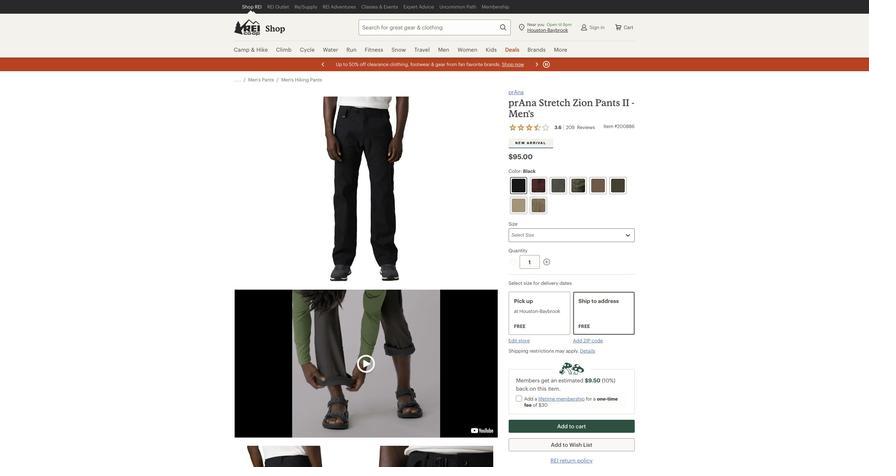 Task type: locate. For each thing, give the bounding box(es) containing it.
1 horizontal spatial free
[[579, 324, 590, 329]]

2 vertical spatial shop
[[502, 61, 514, 67]]

to inside promotional messages marquee
[[343, 61, 348, 67]]

for
[[534, 280, 540, 286], [586, 396, 592, 402]]

& inside promotional messages marquee
[[431, 61, 434, 67]]

expert advice
[[404, 4, 434, 10]]

to inside button
[[563, 442, 568, 448]]

uncommon
[[440, 4, 466, 10]]

baybrook inside near you open til 8pm houston-baybrook
[[548, 27, 568, 33]]

fitness button
[[361, 41, 388, 58]]

rei outlet link
[[265, 0, 292, 14]]

til
[[559, 22, 562, 27]]

new
[[516, 141, 526, 145]]

a left one-
[[593, 396, 596, 402]]

for left one-
[[586, 396, 592, 402]]

0 horizontal spatial for
[[534, 280, 540, 286]]

clothing,
[[390, 61, 409, 67]]

men
[[438, 46, 450, 53]]

rei for rei outlet
[[267, 4, 274, 10]]

prana down now
[[509, 89, 524, 95]]

add left cart
[[557, 423, 568, 430]]

. . . / men's pants / men's hiking pants
[[235, 77, 322, 83]]

houston- inside near you open til 8pm houston-baybrook
[[528, 27, 548, 33]]

this
[[538, 386, 547, 392]]

rei left adventures
[[323, 4, 330, 10]]

uncommon path link
[[437, 0, 479, 14]]

0 horizontal spatial men's
[[248, 77, 261, 83]]

favorite
[[466, 61, 483, 67]]

& left gear
[[431, 61, 434, 67]]

None field
[[359, 19, 511, 35]]

men's inside prana prana stretch zion pants ii - men's
[[509, 108, 534, 119]]

color: slate green image
[[532, 199, 545, 212]]

off
[[360, 61, 366, 67]]

expert
[[404, 4, 418, 10]]

0 vertical spatial for
[[534, 280, 540, 286]]

0 horizontal spatial a
[[535, 396, 537, 402]]

shipping
[[509, 348, 529, 354]]

1 prana from the top
[[509, 89, 524, 95]]

fitness
[[365, 46, 383, 53]]

1 horizontal spatial /
[[277, 77, 279, 83]]

1 horizontal spatial shop
[[265, 23, 285, 33]]

travel
[[415, 46, 430, 53]]

a up of
[[535, 396, 537, 402]]

houston- down up
[[520, 308, 540, 314]]

policy
[[577, 458, 593, 464]]

0 vertical spatial shop
[[242, 4, 254, 10]]

classes
[[361, 4, 378, 10]]

rei outlet
[[267, 4, 289, 10]]

1 horizontal spatial a
[[593, 396, 596, 402]]

None search field
[[347, 19, 511, 35]]

shop up the rei co-op, go to rei.com home page link
[[242, 4, 254, 10]]

0 horizontal spatial &
[[251, 46, 255, 53]]

time
[[608, 396, 618, 402]]

water
[[323, 46, 338, 53]]

brands button
[[524, 41, 550, 58]]

free up edit store
[[514, 324, 526, 329]]

select size for delivery dates
[[509, 280, 572, 286]]

to right up
[[343, 61, 348, 67]]

2 horizontal spatial shop
[[502, 61, 514, 67]]

2 free from the left
[[579, 324, 590, 329]]

0 vertical spatial baybrook
[[548, 27, 568, 33]]

rei inside shop rei link
[[255, 4, 262, 10]]

men's left hiking
[[281, 77, 294, 83]]

men's down prana "link"
[[509, 108, 534, 119]]

of $30
[[532, 402, 548, 408]]

2 horizontal spatial &
[[431, 61, 434, 67]]

cart
[[624, 24, 634, 30]]

pants right . . . dropdown button
[[262, 77, 274, 83]]

2 horizontal spatial .
[[240, 77, 241, 83]]

1 horizontal spatial .
[[237, 77, 238, 83]]

add to cart button
[[509, 420, 635, 433]]

up
[[336, 61, 342, 67]]

$9.50
[[585, 377, 601, 384]]

pause banner message scrolling image
[[542, 60, 551, 69]]

2 vertical spatial &
[[431, 61, 434, 67]]

rei inside the rei outlet link
[[267, 4, 274, 10]]

/ right men's pants link
[[277, 77, 279, 83]]

men's for .
[[281, 77, 294, 83]]

2 horizontal spatial men's
[[509, 108, 534, 119]]

None number field
[[520, 255, 540, 269]]

sign in
[[590, 24, 605, 30]]

$95.00
[[509, 153, 533, 161]]

delivery
[[541, 280, 559, 286]]

Search for great gear & clothing text field
[[359, 19, 511, 35]]

men's right . . . dropdown button
[[248, 77, 261, 83]]

to inside popup button
[[569, 423, 575, 430]]

rei left outlet
[[267, 4, 274, 10]]

1 . from the left
[[235, 77, 236, 83]]

0 horizontal spatial .
[[235, 77, 236, 83]]

0 vertical spatial houston-
[[528, 27, 548, 33]]

color: rye green camo image
[[611, 179, 625, 193]]

none field inside shop banner
[[359, 19, 511, 35]]

pants right hiking
[[310, 77, 322, 83]]

0 horizontal spatial free
[[514, 324, 526, 329]]

color: black image
[[512, 179, 526, 193]]

2 horizontal spatial pants
[[596, 97, 620, 108]]

(10%)
[[602, 377, 616, 384]]

add to wish list
[[551, 442, 593, 448]]

1 vertical spatial &
[[251, 46, 255, 53]]

color: cacao image
[[532, 179, 545, 193]]

to left wish
[[563, 442, 568, 448]]

size
[[524, 280, 532, 286]]

membership
[[557, 396, 585, 402]]

1 horizontal spatial &
[[379, 4, 383, 10]]

membership
[[482, 4, 510, 10]]

1 free from the left
[[514, 324, 526, 329]]

/ right . . . dropdown button
[[244, 77, 246, 83]]

1 vertical spatial shop
[[265, 23, 285, 33]]

ii
[[623, 97, 630, 108]]

& left events
[[379, 4, 383, 10]]

shop left now
[[502, 61, 514, 67]]

houston-
[[528, 27, 548, 33], [520, 308, 540, 314]]

to for wish
[[563, 442, 568, 448]]

events
[[384, 4, 398, 10]]

add left wish
[[551, 442, 562, 448]]

/
[[244, 77, 246, 83], [277, 77, 279, 83]]

rei left return
[[551, 458, 559, 464]]

0 vertical spatial &
[[379, 4, 383, 10]]

pants
[[262, 77, 274, 83], [310, 77, 322, 83], [596, 97, 620, 108]]

zion
[[573, 97, 593, 108]]

none search field inside shop banner
[[347, 19, 511, 35]]

color: dark iron image
[[552, 179, 565, 193]]

0 horizontal spatial /
[[244, 77, 246, 83]]

at houston-baybrook
[[514, 308, 560, 314]]

shop banner
[[0, 0, 870, 58]]

1 horizontal spatial for
[[586, 396, 592, 402]]

free up "zip"
[[579, 324, 590, 329]]

add inside popup button
[[557, 423, 568, 430]]

prana
[[509, 89, 524, 95], [509, 97, 537, 108]]

for right size
[[534, 280, 540, 286]]

back
[[516, 386, 528, 392]]

baybrook down til
[[548, 27, 568, 33]]

rei inside rei adventures link
[[323, 4, 330, 10]]

one-
[[597, 396, 608, 402]]

rei inside 'rei return policy' button
[[551, 458, 559, 464]]

men's hiking pants link
[[281, 77, 322, 83]]

prana down prana "link"
[[509, 97, 537, 108]]

camp & hike button
[[234, 41, 272, 58]]

0 vertical spatial prana
[[509, 89, 524, 95]]

1 vertical spatial for
[[586, 396, 592, 402]]

&
[[379, 4, 383, 10], [251, 46, 255, 53], [431, 61, 434, 67]]

details button
[[580, 348, 595, 354]]

details
[[580, 348, 595, 354]]

baybrook
[[548, 27, 568, 33], [540, 308, 560, 314]]

houston- down "you"
[[528, 27, 548, 33]]

prana link
[[509, 88, 524, 96]]

apply.
[[566, 348, 579, 354]]

pants left ii
[[596, 97, 620, 108]]

& inside 'link'
[[379, 4, 383, 10]]

sign
[[590, 24, 600, 30]]

one-time fee
[[525, 396, 618, 408]]

add
[[573, 338, 582, 344], [525, 396, 534, 402], [557, 423, 568, 430], [551, 442, 562, 448]]

1 horizontal spatial men's
[[281, 77, 294, 83]]

3 . from the left
[[240, 77, 241, 83]]

0 horizontal spatial shop
[[242, 4, 254, 10]]

up
[[527, 298, 533, 304]]

0 horizontal spatial pants
[[262, 77, 274, 83]]

item #200886
[[604, 123, 635, 129]]

color: sandbar image
[[512, 199, 526, 212]]

rei adventures
[[323, 4, 356, 10]]

brands
[[528, 46, 546, 53]]

1 vertical spatial houston-
[[520, 308, 540, 314]]

add left "zip"
[[573, 338, 582, 344]]

cart
[[576, 423, 586, 430]]

edit store
[[509, 338, 530, 344]]

a
[[535, 396, 537, 402], [593, 396, 596, 402]]

rei left the rei outlet
[[255, 4, 262, 10]]

to left cart
[[569, 423, 575, 430]]

men button
[[434, 41, 454, 58]]

color: black
[[509, 168, 536, 174]]

shop down the rei outlet link on the left top of the page
[[265, 23, 285, 33]]

& left hike
[[251, 46, 255, 53]]

path
[[467, 4, 476, 10]]

to right ship
[[592, 298, 597, 304]]

to for address
[[592, 298, 597, 304]]

add a lifetime membership for a
[[525, 396, 597, 402]]

add for add a lifetime membership for a
[[525, 396, 534, 402]]

wish
[[570, 442, 582, 448]]

1 vertical spatial prana
[[509, 97, 537, 108]]

add for add to cart
[[557, 423, 568, 430]]

deals button
[[501, 41, 524, 58]]

baybrook down "delivery"
[[540, 308, 560, 314]]

add zip code button
[[573, 338, 603, 344]]

store
[[519, 338, 530, 344]]

color: mud image
[[591, 179, 605, 193]]

cycle button
[[296, 41, 319, 58]]

& for camp
[[251, 46, 255, 53]]

-
[[632, 97, 635, 108]]

to for cart
[[569, 423, 575, 430]]

add up "fee"
[[525, 396, 534, 402]]

rei for rei return policy
[[551, 458, 559, 464]]

& inside dropdown button
[[251, 46, 255, 53]]

item
[[604, 123, 614, 129]]

to
[[343, 61, 348, 67], [592, 298, 597, 304], [569, 423, 575, 430], [563, 442, 568, 448]]

run button
[[343, 41, 361, 58]]



Task type: vqa. For each thing, say whether or not it's contained in the screenshot.
Sleep in if you use a less-insulated pad at colder temps, your sleeping bag might not live up to its temperature rating. to learn more about pad warmth ratings and get a look at how bags and pads work in tandem to keep you toasty, read the sleep system section of how to choose a sleeping pad .
no



Task type: describe. For each thing, give the bounding box(es) containing it.
& for classes
[[379, 4, 383, 10]]

camp & hike
[[234, 46, 268, 53]]

expert advice link
[[401, 0, 437, 14]]

water button
[[319, 41, 343, 58]]

1 a from the left
[[535, 396, 537, 402]]

rei return policy button
[[551, 457, 593, 465]]

. . . button
[[235, 77, 241, 83]]

black
[[523, 168, 536, 174]]

footwear
[[410, 61, 430, 67]]

open
[[547, 22, 558, 27]]

search image
[[499, 23, 508, 31]]

rei co-op, go to rei.com home page image
[[234, 19, 260, 35]]

fan
[[458, 61, 465, 67]]

shop for shop rei
[[242, 4, 254, 10]]

color:
[[509, 168, 522, 174]]

prana prana stretch zion pants ii - men's
[[509, 89, 635, 119]]

travel button
[[410, 41, 434, 58]]

deals
[[505, 46, 520, 53]]

outlet
[[275, 4, 289, 10]]

men's for prana
[[509, 108, 534, 119]]

snow
[[392, 46, 406, 53]]

cart link
[[610, 19, 638, 35]]

uncommon path
[[440, 4, 476, 10]]

color: evergreen camo image
[[572, 179, 585, 193]]

promotional messages marquee
[[0, 58, 870, 71]]

climb button
[[272, 41, 296, 58]]

may
[[556, 348, 565, 354]]

classes & events link
[[359, 0, 401, 14]]

hike
[[257, 46, 268, 53]]

increment quantity image
[[543, 258, 551, 266]]

next message image
[[533, 60, 541, 69]]

edit store button
[[509, 338, 530, 344]]

shop inside promotional messages marquee
[[502, 61, 514, 67]]

add for add to wish list
[[551, 442, 562, 448]]

reviews
[[577, 124, 595, 130]]

get
[[541, 377, 550, 384]]

sign in link
[[577, 20, 608, 34]]

an
[[551, 377, 557, 384]]

add to cart
[[557, 423, 586, 430]]

near you open til 8pm houston-baybrook
[[528, 22, 572, 33]]

you
[[538, 22, 545, 27]]

youtubelogo image
[[469, 427, 495, 435]]

shop link
[[265, 23, 285, 34]]

cycle
[[300, 46, 315, 53]]

rei co-op, go to rei.com home page link
[[234, 19, 260, 35]]

run
[[347, 46, 357, 53]]

stretch
[[539, 97, 571, 108]]

clearance
[[367, 61, 389, 67]]

decrement quantity image
[[509, 258, 517, 266]]

previous message image
[[319, 60, 327, 69]]

list
[[583, 442, 593, 448]]

adventures
[[331, 4, 356, 10]]

ship to address
[[579, 298, 619, 304]]

2 a from the left
[[593, 396, 596, 402]]

advice
[[419, 4, 434, 10]]

item.
[[548, 386, 561, 392]]

near
[[528, 22, 537, 27]]

new arrival button
[[509, 139, 553, 148]]

of
[[533, 402, 538, 408]]

1 / from the left
[[244, 77, 246, 83]]

#200886
[[615, 123, 635, 129]]

now
[[515, 61, 524, 67]]

hiking
[[295, 77, 309, 83]]

at
[[514, 308, 518, 314]]

shop rei link
[[239, 0, 265, 14]]

add to wish list button
[[509, 439, 635, 452]]

$30
[[539, 402, 548, 408]]

ship
[[579, 298, 591, 304]]

8pm
[[563, 22, 572, 27]]

re/supply link
[[292, 0, 320, 14]]

play prana stretch zion pants ii - men's video image
[[355, 353, 377, 375]]

size
[[509, 221, 518, 227]]

zip
[[584, 338, 591, 344]]

shop rei
[[242, 4, 262, 10]]

2 . from the left
[[237, 77, 238, 83]]

climb
[[276, 46, 292, 53]]

in
[[601, 24, 605, 30]]

2 prana from the top
[[509, 97, 537, 108]]

gear
[[436, 61, 445, 67]]

kids
[[486, 46, 497, 53]]

2 / from the left
[[277, 77, 279, 83]]

on
[[530, 386, 536, 392]]

lifetime membership button
[[539, 396, 585, 402]]

members get an estimated $9.50 (10%) back on this item.
[[516, 377, 616, 392]]

add zip code
[[573, 338, 603, 344]]

1 vertical spatial baybrook
[[540, 308, 560, 314]]

restrictions
[[530, 348, 554, 354]]

3.6
[[555, 124, 562, 130]]

to for 50%
[[343, 61, 348, 67]]

lifetime
[[539, 396, 555, 402]]

shop for shop
[[265, 23, 285, 33]]

50%
[[349, 61, 359, 67]]

209 reviews
[[566, 124, 595, 130]]

rei for rei adventures
[[323, 4, 330, 10]]

1 horizontal spatial pants
[[310, 77, 322, 83]]

add for add zip code
[[573, 338, 582, 344]]

rei return policy
[[551, 458, 593, 464]]

pants inside prana prana stretch zion pants ii - men's
[[596, 97, 620, 108]]



